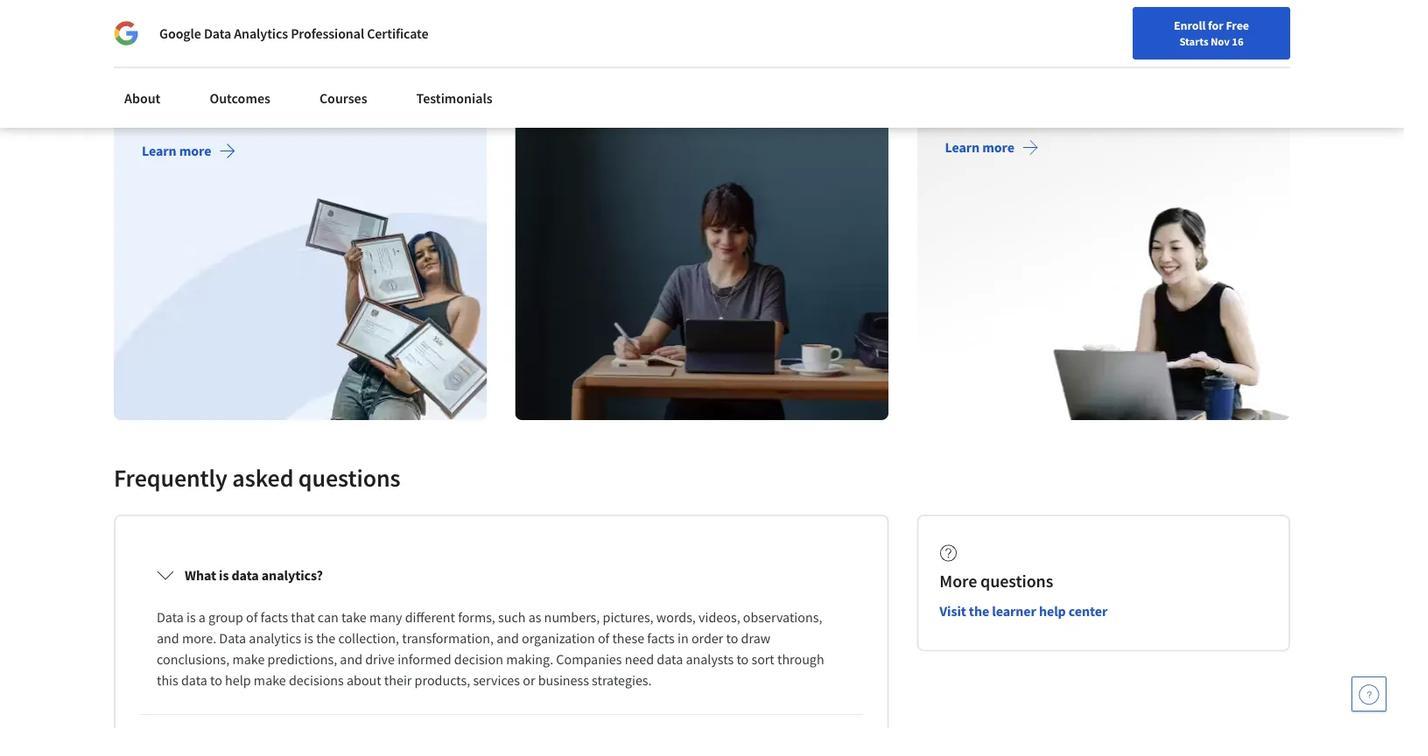 Task type: locate. For each thing, give the bounding box(es) containing it.
global
[[1108, 0, 1173, 27]]

1 vertical spatial the
[[316, 629, 336, 647]]

job-
[[211, 92, 231, 108]]

collection,
[[338, 629, 399, 647]]

questions right asked
[[298, 463, 401, 493]]

0 vertical spatial data
[[232, 566, 259, 584]]

order
[[692, 629, 724, 647]]

learn more link
[[945, 139, 1039, 160], [142, 142, 236, 164]]

what is data analytics? button
[[143, 551, 860, 600]]

more down career
[[983, 139, 1015, 156]]

data
[[204, 25, 231, 42], [157, 608, 184, 626], [219, 629, 246, 647]]

1 vertical spatial data
[[657, 650, 683, 668]]

is inside dropdown button
[[219, 566, 229, 584]]

0 horizontal spatial learn more link
[[142, 142, 236, 164]]

data left a
[[157, 608, 184, 626]]

1 horizontal spatial questions
[[981, 570, 1054, 592]]

of right group
[[246, 608, 258, 626]]

1 vertical spatial your
[[142, 109, 165, 125]]

data down group
[[219, 629, 246, 647]]

frequently asked questions
[[114, 463, 401, 493]]

0 vertical spatial help
[[1039, 603, 1066, 620]]

in down "words,"
[[678, 629, 689, 647]]

through
[[778, 650, 825, 668]]

0 horizontal spatial the
[[316, 629, 336, 647]]

is right what
[[219, 566, 229, 584]]

programs
[[316, 92, 365, 108]]

make down analytics
[[232, 650, 265, 668]]

in right included
[[436, 92, 446, 108]]

0 vertical spatial your
[[944, 55, 967, 71]]

7,000+
[[244, 74, 277, 90]]

draw
[[741, 629, 771, 647]]

for
[[1208, 18, 1224, 33], [1044, 60, 1073, 91]]

learn more down subscription
[[142, 142, 211, 160]]

1 horizontal spatial learn
[[945, 139, 980, 156]]

to
[[231, 74, 241, 90], [726, 629, 739, 647], [737, 650, 749, 668], [210, 671, 222, 689]]

observations,
[[743, 608, 823, 626]]

that down 3,400
[[1063, 28, 1107, 59]]

help inside the data is a group of facts that can take many different forms, such as numbers, pictures, words, videos, observations, and more. data analytics is the collection, transformation, and organization of these facts in order to draw conclusions, make predictions, and drive informed decision making. companies need data analysts to sort through this data to help make decisions about their products, services or business strategies.
[[225, 671, 251, 689]]

coursera inside join over 3,400 global companies that choose coursera for business
[[945, 60, 1039, 91]]

data right what
[[232, 566, 259, 584]]

access
[[195, 74, 228, 90]]

certificate
[[367, 25, 429, 42]]

google data analytics professional certificate
[[159, 25, 429, 42]]

1 vertical spatial is
[[187, 608, 196, 626]]

1 horizontal spatial that
[[1063, 28, 1107, 59]]

help center image
[[1359, 684, 1380, 705]]

0 vertical spatial questions
[[298, 463, 401, 493]]

1 horizontal spatial facts
[[647, 629, 675, 647]]

1 vertical spatial data
[[157, 608, 184, 626]]

learn more
[[945, 139, 1015, 156], [142, 142, 211, 160]]

1 vertical spatial for
[[1044, 60, 1073, 91]]

is for data
[[187, 608, 196, 626]]

1 horizontal spatial the
[[969, 603, 990, 620]]

class
[[313, 74, 338, 90]]

0 vertical spatial in
[[436, 92, 446, 108]]

your inside "unlimited access to 7,000+ world-class courses, hands-on projects, and job-ready certificate programs - all included in your subscription"
[[142, 109, 165, 125]]

0 vertical spatial that
[[1063, 28, 1107, 59]]

your down projects,
[[142, 109, 165, 125]]

numbers,
[[544, 608, 600, 626]]

1 horizontal spatial learn more link
[[945, 139, 1039, 160]]

collapsed list
[[137, 545, 866, 729]]

coursera inside open new doors with coursera plus
[[142, 28, 236, 59]]

make down 'predictions,'
[[254, 671, 286, 689]]

learn more link down new
[[945, 139, 1039, 160]]

2 horizontal spatial data
[[657, 650, 683, 668]]

business
[[1078, 60, 1170, 91]]

forms,
[[458, 608, 495, 626]]

data right google
[[204, 25, 231, 42]]

learn
[[945, 139, 980, 156], [142, 142, 177, 160]]

individuals link
[[21, 0, 124, 35]]

that left can
[[291, 608, 315, 626]]

1 horizontal spatial your
[[944, 55, 967, 71]]

coursera down 'open' at the top left of page
[[142, 28, 236, 59]]

questions
[[298, 463, 401, 493], [981, 570, 1054, 592]]

0 horizontal spatial help
[[225, 671, 251, 689]]

data right need
[[657, 650, 683, 668]]

learn more for join over 3,400 global companies that choose coursera for business
[[945, 139, 1015, 156]]

1 horizontal spatial coursera
[[945, 60, 1039, 91]]

2 vertical spatial is
[[304, 629, 313, 647]]

0 vertical spatial of
[[246, 608, 258, 626]]

of
[[246, 608, 258, 626], [598, 629, 610, 647]]

help down the conclusions,
[[225, 671, 251, 689]]

drive
[[365, 650, 395, 668]]

facts
[[261, 608, 288, 626], [647, 629, 675, 647]]

learn more for open new doors with coursera plus
[[142, 142, 211, 160]]

1 horizontal spatial in
[[678, 629, 689, 647]]

your right find
[[944, 55, 967, 71]]

2 horizontal spatial is
[[304, 629, 313, 647]]

analytics
[[234, 25, 288, 42]]

learn more down find your new career link at the top right
[[945, 139, 1015, 156]]

that
[[1063, 28, 1107, 59], [291, 608, 315, 626]]

0 horizontal spatial questions
[[298, 463, 401, 493]]

16
[[1232, 34, 1244, 48]]

analysts
[[686, 650, 734, 668]]

starts
[[1180, 34, 1209, 48]]

help
[[1039, 603, 1066, 620], [225, 671, 251, 689]]

0 horizontal spatial facts
[[261, 608, 288, 626]]

visit the learner help center link
[[940, 603, 1108, 620]]

0 horizontal spatial for
[[1044, 60, 1073, 91]]

and
[[189, 92, 208, 108], [157, 629, 179, 647], [497, 629, 519, 647], [340, 650, 363, 668]]

explore
[[543, 107, 590, 125]]

2 vertical spatial data
[[219, 629, 246, 647]]

facts up analytics
[[261, 608, 288, 626]]

find
[[918, 55, 941, 71]]

learn down projects,
[[142, 142, 177, 160]]

more down subscription
[[179, 142, 211, 160]]

on
[[421, 74, 434, 90]]

their
[[384, 671, 412, 689]]

the right visit
[[969, 603, 990, 620]]

the down can
[[316, 629, 336, 647]]

0 vertical spatial is
[[219, 566, 229, 584]]

learn for open new doors with coursera plus
[[142, 142, 177, 160]]

this
[[157, 671, 178, 689]]

explore degrees link
[[543, 107, 665, 129]]

1 horizontal spatial for
[[1208, 18, 1224, 33]]

explore degrees
[[543, 107, 640, 125]]

learn more link down subscription
[[142, 142, 236, 164]]

1 horizontal spatial is
[[219, 566, 229, 584]]

certificate
[[262, 92, 313, 108]]

1 vertical spatial in
[[678, 629, 689, 647]]

outcomes link
[[199, 79, 281, 117]]

data
[[232, 566, 259, 584], [657, 650, 683, 668], [181, 671, 207, 689]]

0 horizontal spatial coursera
[[142, 28, 236, 59]]

facts down "words,"
[[647, 629, 675, 647]]

0 horizontal spatial is
[[187, 608, 196, 626]]

what
[[185, 566, 216, 584]]

that inside the data is a group of facts that can take many different forms, such as numbers, pictures, words, videos, observations, and more. data analytics is the collection, transformation, and organization of these facts in order to draw conclusions, make predictions, and drive informed decision making. companies need data analysts to sort through this data to help make decisions about their products, services or business strategies.
[[291, 608, 315, 626]]

0 vertical spatial the
[[969, 603, 990, 620]]

questions up learner
[[981, 570, 1054, 592]]

0 horizontal spatial of
[[246, 608, 258, 626]]

center
[[1069, 603, 1108, 620]]

1 horizontal spatial more
[[983, 139, 1015, 156]]

for up nov
[[1208, 18, 1224, 33]]

videos,
[[699, 608, 740, 626]]

need
[[625, 650, 654, 668]]

0 horizontal spatial learn
[[142, 142, 177, 160]]

1 vertical spatial questions
[[981, 570, 1054, 592]]

banner navigation
[[14, 0, 493, 35]]

the
[[969, 603, 990, 620], [316, 629, 336, 647]]

world-
[[280, 74, 313, 90]]

1 vertical spatial coursera
[[945, 60, 1039, 91]]

to left the sort
[[737, 650, 749, 668]]

1 horizontal spatial learn more
[[945, 139, 1015, 156]]

coursera down companies at top right
[[945, 60, 1039, 91]]

a
[[199, 608, 206, 626]]

0 vertical spatial facts
[[261, 608, 288, 626]]

learn down find your new career link at the top right
[[945, 139, 980, 156]]

learn more link for open new doors with coursera plus
[[142, 142, 236, 164]]

for right career
[[1044, 60, 1073, 91]]

1 horizontal spatial data
[[232, 566, 259, 584]]

0 horizontal spatial that
[[291, 608, 315, 626]]

different
[[405, 608, 455, 626]]

in inside "unlimited access to 7,000+ world-class courses, hands-on projects, and job-ready certificate programs - all included in your subscription"
[[436, 92, 446, 108]]

data down the conclusions,
[[181, 671, 207, 689]]

0 horizontal spatial in
[[436, 92, 446, 108]]

1 horizontal spatial of
[[598, 629, 610, 647]]

companies
[[945, 28, 1059, 59]]

help left center
[[1039, 603, 1066, 620]]

0 horizontal spatial learn more
[[142, 142, 211, 160]]

0 vertical spatial coursera
[[142, 28, 236, 59]]

open
[[142, 0, 198, 27]]

0 vertical spatial for
[[1208, 18, 1224, 33]]

is up 'predictions,'
[[304, 629, 313, 647]]

1 vertical spatial that
[[291, 608, 315, 626]]

0 horizontal spatial more
[[179, 142, 211, 160]]

english button
[[1037, 35, 1143, 92]]

to up ready
[[231, 74, 241, 90]]

is left a
[[187, 608, 196, 626]]

and up subscription
[[189, 92, 208, 108]]

the inside the data is a group of facts that can take many different forms, such as numbers, pictures, words, videos, observations, and more. data analytics is the collection, transformation, and organization of these facts in order to draw conclusions, make predictions, and drive informed decision making. companies need data analysts to sort through this data to help make decisions about their products, services or business strategies.
[[316, 629, 336, 647]]

1 vertical spatial help
[[225, 671, 251, 689]]

plus
[[240, 28, 285, 59]]

0 horizontal spatial your
[[142, 109, 165, 125]]

0 horizontal spatial data
[[181, 671, 207, 689]]

of left "these"
[[598, 629, 610, 647]]

services
[[473, 671, 520, 689]]

your
[[944, 55, 967, 71], [142, 109, 165, 125]]

None search field
[[250, 46, 670, 81]]



Task type: describe. For each thing, give the bounding box(es) containing it.
asked
[[232, 463, 294, 493]]

more for join over 3,400 global companies that choose coursera for business
[[983, 139, 1015, 156]]

many
[[369, 608, 402, 626]]

to down the conclusions,
[[210, 671, 222, 689]]

0 vertical spatial data
[[204, 25, 231, 42]]

for link
[[252, 0, 357, 35]]

making.
[[506, 650, 554, 668]]

learn more link for join over 3,400 global companies that choose coursera for business
[[945, 139, 1039, 160]]

new
[[969, 55, 992, 71]]

these
[[612, 629, 645, 647]]

all
[[374, 92, 386, 108]]

more for open new doors with coursera plus
[[179, 142, 211, 160]]

decisions
[[289, 671, 344, 689]]

new
[[203, 0, 247, 27]]

courses
[[320, 89, 367, 107]]

is for what
[[219, 566, 229, 584]]

join over 3,400 global companies that choose coursera for business
[[945, 0, 1186, 91]]

about link
[[114, 79, 171, 117]]

0 vertical spatial make
[[232, 650, 265, 668]]

decision
[[454, 650, 503, 668]]

to left draw
[[726, 629, 739, 647]]

companies
[[556, 650, 622, 668]]

learn for join over 3,400 global companies that choose coursera for business
[[945, 139, 980, 156]]

unlimited
[[142, 74, 193, 90]]

over
[[995, 0, 1042, 27]]

analytics
[[249, 629, 301, 647]]

data inside what is data analytics? dropdown button
[[232, 566, 259, 584]]

1 vertical spatial of
[[598, 629, 610, 647]]

for inside enroll for free starts nov 16
[[1208, 18, 1224, 33]]

predictions,
[[268, 650, 337, 668]]

nov
[[1211, 34, 1230, 48]]

choose
[[1111, 28, 1186, 59]]

about
[[124, 89, 161, 107]]

in inside the data is a group of facts that can take many different forms, such as numbers, pictures, words, videos, observations, and more. data analytics is the collection, transformation, and organization of these facts in order to draw conclusions, make predictions, and drive informed decision making. companies need data analysts to sort through this data to help make decisions about their products, services or business strategies.
[[678, 629, 689, 647]]

analytics?
[[262, 566, 323, 584]]

enroll for free starts nov 16
[[1174, 18, 1250, 48]]

and up about
[[340, 650, 363, 668]]

-
[[367, 92, 371, 108]]

courses link
[[309, 79, 378, 117]]

2 vertical spatial data
[[181, 671, 207, 689]]

join
[[945, 0, 990, 27]]

3,400
[[1047, 0, 1103, 27]]

individuals
[[47, 9, 117, 26]]

can
[[318, 608, 339, 626]]

with
[[317, 0, 364, 27]]

or
[[523, 671, 535, 689]]

about
[[347, 671, 381, 689]]

transformation,
[[402, 629, 494, 647]]

informed
[[398, 650, 452, 668]]

for inside join over 3,400 global companies that choose coursera for business
[[1044, 60, 1073, 91]]

professional
[[291, 25, 364, 42]]

show notifications image
[[1168, 57, 1189, 78]]

conclusions,
[[157, 650, 230, 668]]

for
[[259, 9, 278, 26]]

and left more.
[[157, 629, 179, 647]]

career
[[995, 55, 1028, 71]]

products,
[[415, 671, 470, 689]]

ready
[[231, 92, 260, 108]]

outcomes
[[210, 89, 270, 107]]

doors
[[252, 0, 312, 27]]

and down such at the bottom of the page
[[497, 629, 519, 647]]

that inside join over 3,400 global companies that choose coursera for business
[[1063, 28, 1107, 59]]

hands-
[[385, 74, 421, 90]]

frequently
[[114, 463, 228, 493]]

find your new career link
[[910, 53, 1037, 74]]

sort
[[752, 650, 775, 668]]

such
[[498, 608, 526, 626]]

to inside "unlimited access to 7,000+ world-class courses, hands-on projects, and job-ready certificate programs - all included in your subscription"
[[231, 74, 241, 90]]

more questions
[[940, 570, 1054, 592]]

as
[[529, 608, 542, 626]]

learner
[[992, 603, 1037, 620]]

free
[[1226, 18, 1250, 33]]

english
[[1069, 55, 1111, 72]]

pictures,
[[603, 608, 654, 626]]

subscription
[[168, 109, 231, 125]]

coursera image
[[21, 49, 132, 77]]

organization
[[522, 629, 595, 647]]

take
[[341, 608, 367, 626]]

strategies.
[[592, 671, 652, 689]]

included
[[389, 92, 433, 108]]

visit the learner help center
[[940, 603, 1108, 620]]

open new doors with coursera plus
[[142, 0, 364, 59]]

more
[[940, 570, 977, 592]]

1 vertical spatial facts
[[647, 629, 675, 647]]

what is data analytics?
[[185, 566, 323, 584]]

unlimited access to 7,000+ world-class courses, hands-on projects, and job-ready certificate programs - all included in your subscription
[[142, 74, 446, 125]]

google image
[[114, 21, 138, 46]]

group
[[209, 608, 243, 626]]

and inside "unlimited access to 7,000+ world-class courses, hands-on projects, and job-ready certificate programs - all included in your subscription"
[[189, 92, 208, 108]]

data is a group of facts that can take many different forms, such as numbers, pictures, words, videos, observations, and more. data analytics is the collection, transformation, and organization of these facts in order to draw conclusions, make predictions, and drive informed decision making. companies need data analysts to sort through this data to help make decisions about their products, services or business strategies.
[[157, 608, 827, 689]]

1 horizontal spatial help
[[1039, 603, 1066, 620]]

projects,
[[142, 92, 186, 108]]

google
[[159, 25, 201, 42]]

visit
[[940, 603, 966, 620]]

find your new career
[[918, 55, 1028, 71]]

words,
[[657, 608, 696, 626]]

enroll
[[1174, 18, 1206, 33]]

1 vertical spatial make
[[254, 671, 286, 689]]

courses,
[[341, 74, 383, 90]]



Task type: vqa. For each thing, say whether or not it's contained in the screenshot.
Join
yes



